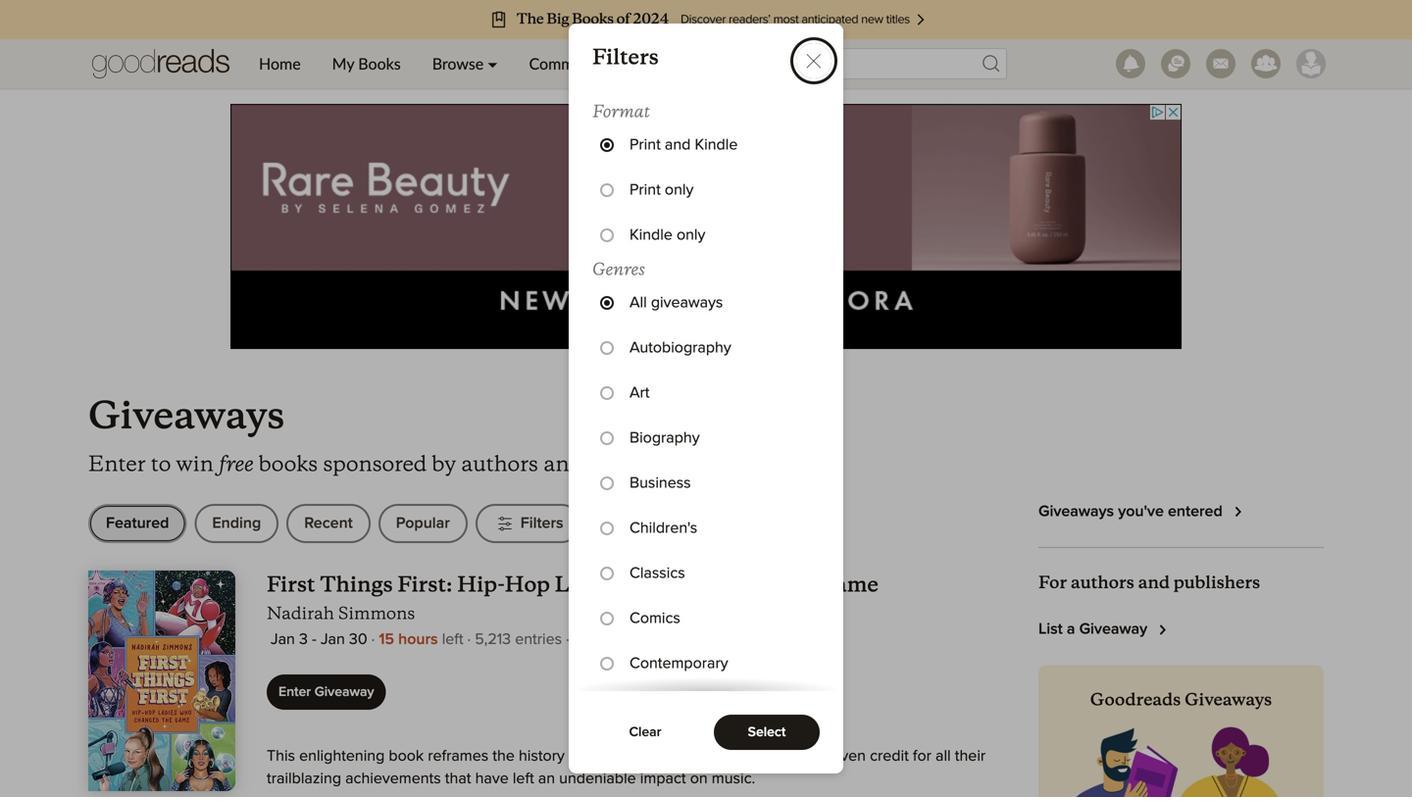 Task type: vqa. For each thing, say whether or not it's contained in the screenshot.
1st option group from the bottom
yes



Task type: describe. For each thing, give the bounding box(es) containing it.
an
[[538, 771, 555, 787]]

this
[[682, 749, 706, 764]]

1 jan from the left
[[271, 632, 295, 648]]

list
[[1039, 622, 1063, 638]]

for
[[1039, 572, 1067, 593]]

biography
[[630, 431, 700, 446]]

all giveaways
[[630, 295, 723, 311]]

filters button
[[475, 504, 581, 543]]

game
[[817, 571, 878, 598]]

two people reading image
[[1070, 727, 1293, 797]]

select button
[[714, 715, 820, 750]]

reframes
[[428, 749, 489, 764]]

given
[[828, 749, 866, 764]]

first things first: hip-hop ladies who changed the game link
[[267, 571, 878, 598]]

free
[[219, 451, 254, 477]]

1 horizontal spatial giveaway
[[1079, 622, 1148, 638]]

entries
[[515, 632, 562, 648]]

hip-
[[586, 749, 612, 764]]

only for kindle only
[[677, 228, 706, 243]]

2 vertical spatial and
[[1138, 572, 1170, 593]]

achievements
[[345, 771, 441, 787]]

this
[[267, 749, 295, 764]]

music.
[[712, 771, 755, 787]]

nadirah
[[267, 603, 334, 624]]

credit
[[870, 749, 909, 764]]

impact
[[640, 771, 686, 787]]

clear button
[[592, 715, 698, 750]]

and inside filters dialog
[[665, 137, 691, 153]]

print for print only
[[630, 182, 661, 198]]

5,213
[[475, 632, 511, 648]]

on
[[690, 771, 708, 787]]

by
[[432, 451, 456, 477]]

15
[[379, 632, 394, 648]]

entered
[[1168, 504, 1223, 520]]

sponsored
[[323, 451, 427, 477]]

filters inside dialog
[[592, 44, 659, 70]]

2 jan from the left
[[321, 632, 345, 648]]

left inside this enlightening book reframes the history of hip-hop—and this time, women are given credit for all their trailblazing achievements that have left an undeniable impact on music.
[[513, 771, 534, 787]]

community ▾ link
[[513, 39, 638, 88]]

print for print and kindle
[[630, 137, 661, 153]]

nadirah simmons link
[[267, 602, 415, 625]]

win
[[176, 451, 214, 477]]

-
[[312, 632, 317, 648]]

hours
[[398, 632, 438, 648]]

enter giveaway link
[[267, 675, 386, 710]]

art
[[630, 385, 650, 401]]

0 horizontal spatial kindle
[[630, 228, 673, 243]]

books
[[358, 54, 401, 73]]

publishers
[[1174, 572, 1260, 593]]

book
[[389, 749, 424, 764]]

contemporary
[[630, 656, 728, 672]]

time,
[[710, 749, 743, 764]]

home link
[[243, 39, 316, 88]]

select
[[748, 726, 786, 739]]

recent button
[[287, 504, 370, 543]]

enter for enter giveaway
[[279, 685, 311, 699]]

for
[[913, 749, 932, 764]]

advertisement element
[[230, 104, 1182, 349]]

book cover image
[[88, 571, 235, 791]]

women
[[747, 749, 798, 764]]

of
[[569, 749, 582, 764]]

my books
[[332, 54, 401, 73]]

genres
[[592, 258, 645, 280]]

all
[[630, 295, 647, 311]]

▾ for browse ▾
[[488, 54, 498, 73]]

simmons
[[339, 603, 415, 624]]

browse ▾
[[432, 54, 498, 73]]

this enlightening book reframes the history of hip-hop—and this time, women are given credit for all their trailblazing achievements that have left an undeniable impact on music.
[[267, 749, 986, 787]]

undeniable
[[559, 771, 636, 787]]

hop—and
[[612, 749, 678, 764]]

goodreads
[[1090, 689, 1181, 710]]

0 horizontal spatial giveaway
[[315, 685, 374, 699]]

giveaways
[[651, 295, 723, 311]]

autobiography
[[630, 340, 731, 356]]

who
[[628, 571, 678, 598]]

giveaways for giveaways
[[88, 392, 285, 439]]

hop
[[505, 571, 550, 598]]

that
[[445, 771, 471, 787]]



Task type: locate. For each thing, give the bounding box(es) containing it.
popular
[[396, 516, 450, 532]]

only
[[665, 182, 694, 198], [677, 228, 706, 243]]

option group containing print and kindle
[[592, 123, 820, 258]]

0 vertical spatial and
[[665, 137, 691, 153]]

1 horizontal spatial kindle
[[695, 137, 738, 153]]

print and kindle
[[630, 137, 738, 153]]

1 vertical spatial option group
[[592, 280, 820, 797]]

jan 3 - jan 30
[[271, 632, 367, 648]]

0 horizontal spatial enter
[[88, 451, 146, 477]]

0 vertical spatial kindle
[[695, 137, 738, 153]]

1 horizontal spatial left
[[513, 771, 534, 787]]

filters up format
[[592, 44, 659, 70]]

1 horizontal spatial filters
[[592, 44, 659, 70]]

5,213 entries
[[475, 632, 562, 648]]

filters up hop
[[521, 516, 564, 532]]

kindle only
[[630, 228, 706, 243]]

option group containing all giveaways
[[592, 280, 820, 797]]

list a giveaway link
[[1039, 618, 1175, 642]]

1 vertical spatial the
[[493, 749, 515, 764]]

1 horizontal spatial enter
[[279, 685, 311, 699]]

0 vertical spatial only
[[665, 182, 694, 198]]

0 vertical spatial filters
[[592, 44, 659, 70]]

left
[[442, 632, 463, 648], [513, 771, 534, 787]]

0 horizontal spatial giveaways
[[88, 392, 285, 439]]

you've
[[1118, 504, 1164, 520]]

0 horizontal spatial left
[[442, 632, 463, 648]]

changed
[[682, 571, 775, 598]]

a
[[1067, 622, 1075, 638]]

0 vertical spatial option group
[[592, 123, 820, 258]]

are
[[802, 749, 824, 764]]

print only
[[630, 182, 694, 198]]

list a giveaway
[[1039, 622, 1148, 638]]

▾ up format
[[613, 54, 623, 73]]

1 ▾ from the left
[[488, 54, 498, 73]]

all
[[936, 749, 951, 764]]

recent
[[304, 516, 353, 532]]

authors up list a giveaway link
[[1071, 572, 1135, 593]]

enter down the 3
[[279, 685, 311, 699]]

for authors and publishers
[[1039, 572, 1260, 593]]

0 vertical spatial the
[[779, 571, 813, 598]]

publishers.
[[588, 451, 699, 477]]

0 vertical spatial authors
[[461, 451, 538, 477]]

filters dialog
[[569, 24, 843, 797]]

30
[[349, 632, 367, 648]]

enter giveaway
[[279, 685, 374, 699]]

1 print from the top
[[630, 137, 661, 153]]

2 option group from the top
[[592, 280, 820, 797]]

1 vertical spatial giveaway
[[315, 685, 374, 699]]

0 horizontal spatial and
[[544, 451, 583, 477]]

0 vertical spatial left
[[442, 632, 463, 648]]

classics
[[630, 566, 685, 582]]

the left game
[[779, 571, 813, 598]]

their
[[955, 749, 986, 764]]

the up have
[[493, 749, 515, 764]]

0 horizontal spatial filters
[[521, 516, 564, 532]]

enter to win free books sponsored by authors and publishers.
[[88, 451, 699, 477]]

history
[[519, 749, 565, 764]]

1 vertical spatial filters
[[521, 516, 564, 532]]

browse ▾ link
[[417, 39, 513, 88]]

jan
[[271, 632, 295, 648], [321, 632, 345, 648]]

1 horizontal spatial the
[[779, 571, 813, 598]]

featured
[[106, 516, 169, 532]]

1 horizontal spatial giveaways
[[1039, 504, 1114, 520]]

2 horizontal spatial giveaways
[[1185, 689, 1272, 710]]

option group
[[592, 123, 820, 258], [592, 280, 820, 797]]

authors right by
[[461, 451, 538, 477]]

giveaway right a
[[1079, 622, 1148, 638]]

business
[[630, 476, 691, 491]]

enter for enter to win free books sponsored by authors and publishers.
[[88, 451, 146, 477]]

authors
[[461, 451, 538, 477], [1071, 572, 1135, 593]]

1 vertical spatial and
[[544, 451, 583, 477]]

giveaways left you've
[[1039, 504, 1114, 520]]

and up print only
[[665, 137, 691, 153]]

1 vertical spatial giveaways
[[1039, 504, 1114, 520]]

books
[[259, 451, 318, 477]]

1 horizontal spatial jan
[[321, 632, 345, 648]]

community
[[529, 54, 609, 73]]

my books link
[[316, 39, 417, 88]]

giveaway down 30 on the bottom left of the page
[[315, 685, 374, 699]]

home image
[[92, 39, 229, 88]]

giveaway
[[1079, 622, 1148, 638], [315, 685, 374, 699]]

home
[[259, 54, 301, 73]]

giveaways
[[88, 392, 285, 439], [1039, 504, 1114, 520], [1185, 689, 1272, 710]]

first
[[267, 571, 315, 598]]

and left the publishers
[[1138, 572, 1170, 593]]

1 vertical spatial enter
[[279, 685, 311, 699]]

and up filters button
[[544, 451, 583, 477]]

▾ for community ▾
[[613, 54, 623, 73]]

▾ right browse
[[488, 54, 498, 73]]

the inside first things first: hip-hop ladies who changed the game nadirah simmons
[[779, 571, 813, 598]]

only for print only
[[665, 182, 694, 198]]

my
[[332, 54, 354, 73]]

first things first: hip-hop ladies who changed the game nadirah simmons
[[267, 571, 878, 624]]

kindle
[[695, 137, 738, 153], [630, 228, 673, 243]]

3
[[299, 632, 308, 648]]

print
[[630, 137, 661, 153], [630, 182, 661, 198]]

0 horizontal spatial authors
[[461, 451, 538, 477]]

to
[[151, 451, 171, 477]]

1 vertical spatial left
[[513, 771, 534, 787]]

popular button
[[378, 504, 468, 543]]

giveaways you've entered
[[1039, 504, 1223, 520]]

None search field
[[638, 48, 1023, 79]]

enlightening
[[299, 749, 385, 764]]

2 vertical spatial giveaways
[[1185, 689, 1272, 710]]

1 horizontal spatial ▾
[[613, 54, 623, 73]]

goodreads giveaways
[[1090, 689, 1272, 710]]

1 vertical spatial kindle
[[630, 228, 673, 243]]

browse
[[432, 54, 484, 73]]

2 horizontal spatial and
[[1138, 572, 1170, 593]]

the inside this enlightening book reframes the history of hip-hop—and this time, women are given credit for all their trailblazing achievements that have left an undeniable impact on music.
[[493, 749, 515, 764]]

jan left the 3
[[271, 632, 295, 648]]

print down format
[[630, 137, 661, 153]]

1 vertical spatial print
[[630, 182, 661, 198]]

filters inside button
[[521, 516, 564, 532]]

things
[[320, 571, 393, 598]]

trailblazing
[[267, 771, 341, 787]]

jan right -
[[321, 632, 345, 648]]

1 vertical spatial authors
[[1071, 572, 1135, 593]]

0 horizontal spatial jan
[[271, 632, 295, 648]]

ending button
[[195, 504, 279, 543]]

have
[[475, 771, 509, 787]]

clear
[[629, 726, 662, 739]]

0 vertical spatial enter
[[88, 451, 146, 477]]

0 vertical spatial giveaways
[[88, 392, 285, 439]]

giveaways up win
[[88, 392, 285, 439]]

0 vertical spatial giveaway
[[1079, 622, 1148, 638]]

0 horizontal spatial the
[[493, 749, 515, 764]]

0 vertical spatial print
[[630, 137, 661, 153]]

1 horizontal spatial authors
[[1071, 572, 1135, 593]]

children's
[[630, 521, 698, 536]]

community ▾
[[529, 54, 623, 73]]

giveaways up two people reading image
[[1185, 689, 1272, 710]]

comics
[[630, 611, 680, 627]]

enter left to at the bottom
[[88, 451, 146, 477]]

and
[[665, 137, 691, 153], [544, 451, 583, 477], [1138, 572, 1170, 593]]

0 horizontal spatial ▾
[[488, 54, 498, 73]]

print up kindle only on the top of the page
[[630, 182, 661, 198]]

left right hours
[[442, 632, 463, 648]]

left left an
[[513, 771, 534, 787]]

first:
[[398, 571, 453, 598]]

format
[[592, 101, 650, 122]]

giveaways you've entered link
[[1039, 500, 1250, 524]]

featured button
[[88, 504, 187, 543]]

2 print from the top
[[630, 182, 661, 198]]

1 horizontal spatial and
[[665, 137, 691, 153]]

only down "print and kindle"
[[665, 182, 694, 198]]

ladies
[[555, 571, 624, 598]]

1 option group from the top
[[592, 123, 820, 258]]

2 ▾ from the left
[[613, 54, 623, 73]]

ending
[[212, 516, 261, 532]]

only down print only
[[677, 228, 706, 243]]

giveaways for giveaways you've entered
[[1039, 504, 1114, 520]]

1 vertical spatial only
[[677, 228, 706, 243]]



